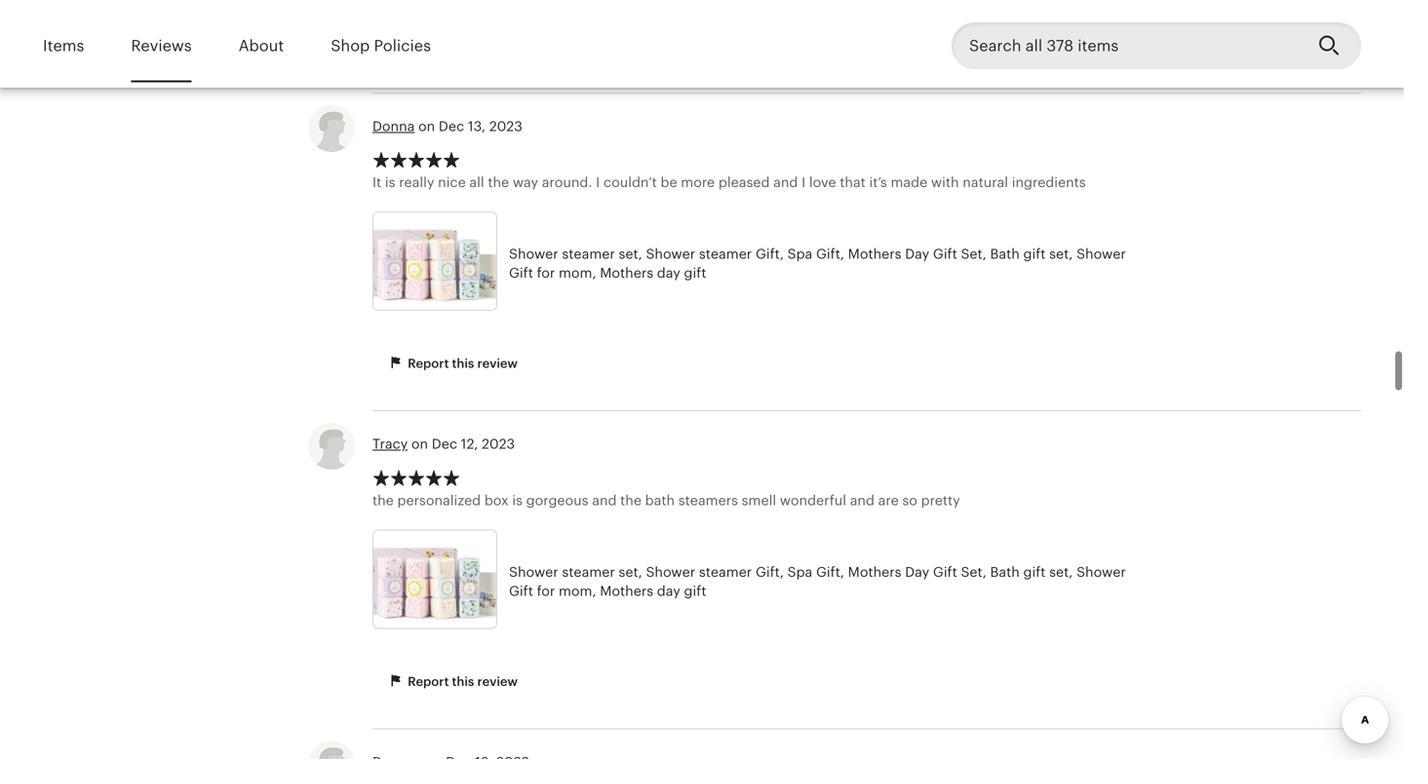 Task type: locate. For each thing, give the bounding box(es) containing it.
steamer down steamers
[[699, 565, 752, 580]]

the left the personalized
[[373, 493, 394, 509]]

gift, down the pleased
[[756, 246, 784, 262]]

steamer
[[562, 246, 615, 262], [699, 246, 752, 262], [562, 565, 615, 580], [699, 565, 752, 580]]

2 day from the top
[[657, 584, 681, 599]]

donna
[[373, 118, 415, 134]]

this for really
[[452, 357, 474, 371]]

spa down love
[[788, 246, 813, 262]]

0 vertical spatial shower steamer set, shower steamer gift, spa gift, mothers day gift set, bath gift set, shower gift for mom,  mothers day gift link
[[373, 212, 1143, 316]]

spa
[[788, 246, 813, 262], [788, 565, 813, 580]]

mom,
[[559, 265, 597, 281], [559, 584, 597, 599]]

1 vertical spatial report this review
[[405, 675, 518, 690]]

1 vertical spatial day
[[657, 584, 681, 599]]

shower
[[509, 246, 559, 262], [646, 246, 696, 262], [1077, 246, 1126, 262], [509, 565, 559, 580], [646, 565, 696, 580], [1077, 565, 1126, 580]]

2 shower steamer set, shower steamer gift, spa gift, mothers day gift set, bath gift set, shower gift for mom,  mothers day gift from the top
[[509, 565, 1126, 599]]

0 vertical spatial for
[[537, 265, 555, 281]]

really
[[399, 175, 435, 190]]

2 report this review from the top
[[405, 675, 518, 690]]

bath
[[991, 246, 1020, 262], [991, 565, 1020, 580]]

0 vertical spatial 2023
[[489, 118, 523, 134]]

gift, down wonderful
[[816, 565, 845, 580]]

1 for from the top
[[537, 265, 555, 281]]

and right the gorgeous
[[592, 493, 617, 509]]

0 vertical spatial report this review
[[405, 357, 518, 371]]

items
[[43, 37, 84, 55]]

policies
[[374, 37, 431, 55]]

gift, down smell
[[756, 565, 784, 580]]

0 vertical spatial set,
[[961, 246, 987, 262]]

report this review button for box
[[373, 665, 533, 701]]

on right tracy
[[412, 437, 428, 452]]

1 shower steamer set, shower steamer gift, spa gift, mothers day gift set, bath gift set, shower gift for mom,  mothers day gift from the top
[[509, 246, 1126, 281]]

on for donna
[[419, 118, 435, 134]]

1 report this review from the top
[[405, 357, 518, 371]]

shower steamer set, shower steamer gift, spa gift, mothers day gift set, bath gift set, shower gift for mom,  mothers day gift link down smell
[[373, 530, 1143, 634]]

on
[[419, 118, 435, 134], [412, 437, 428, 452]]

1 vertical spatial is
[[512, 493, 523, 509]]

1 vertical spatial mom,
[[559, 584, 597, 599]]

dec left 13,
[[439, 118, 464, 134]]

2023 for on dec 12, 2023
[[482, 437, 515, 452]]

1 horizontal spatial and
[[774, 175, 798, 190]]

2 report this review button from the top
[[373, 665, 533, 701]]

2 spa from the top
[[788, 565, 813, 580]]

are
[[878, 493, 899, 509]]

i left love
[[802, 175, 806, 190]]

report this review
[[405, 357, 518, 371], [405, 675, 518, 690]]

this
[[452, 357, 474, 371], [452, 675, 474, 690]]

2023 for on dec 13, 2023
[[489, 118, 523, 134]]

2023 right '12,'
[[482, 437, 515, 452]]

spa for pleased
[[788, 246, 813, 262]]

mothers down it's
[[848, 246, 902, 262]]

1 vertical spatial report this review button
[[373, 665, 533, 701]]

the left the bath
[[621, 493, 642, 509]]

is right box
[[512, 493, 523, 509]]

on right donna
[[419, 118, 435, 134]]

with
[[931, 175, 959, 190]]

shop policies link
[[331, 23, 431, 69]]

and left are
[[850, 493, 875, 509]]

day down the personalized box is gorgeous and the bath steamers smell wonderful and are so pretty
[[657, 584, 681, 599]]

2023
[[489, 118, 523, 134], [482, 437, 515, 452]]

0 vertical spatial is
[[385, 175, 396, 190]]

1 this from the top
[[452, 357, 474, 371]]

1 vertical spatial 2023
[[482, 437, 515, 452]]

the personalized box is gorgeous and the bath steamers smell wonderful and are so pretty
[[373, 493, 961, 509]]

1 review from the top
[[477, 357, 518, 371]]

1 horizontal spatial i
[[802, 175, 806, 190]]

day for steamers
[[657, 584, 681, 599]]

gift, down love
[[816, 246, 845, 262]]

is right it
[[385, 175, 396, 190]]

2023 right 13,
[[489, 118, 523, 134]]

for down the gorgeous
[[537, 584, 555, 599]]

for down way on the left top
[[537, 265, 555, 281]]

it's
[[870, 175, 887, 190]]

1 vertical spatial for
[[537, 584, 555, 599]]

day
[[905, 246, 930, 262], [905, 565, 930, 580]]

0 vertical spatial report this review button
[[373, 346, 533, 383]]

mothers
[[848, 246, 902, 262], [600, 265, 654, 281], [848, 565, 902, 580], [600, 584, 654, 599]]

1 vertical spatial shower steamer set, shower steamer gift, spa gift, mothers day gift set, bath gift set, shower gift for mom,  mothers day gift
[[509, 565, 1126, 599]]

1 day from the top
[[657, 265, 681, 281]]

1 vertical spatial bath
[[991, 565, 1020, 580]]

mom, down the gorgeous
[[559, 584, 597, 599]]

2 for from the top
[[537, 584, 555, 599]]

0 vertical spatial this
[[452, 357, 474, 371]]

more
[[681, 175, 715, 190]]

0 horizontal spatial is
[[385, 175, 396, 190]]

set,
[[619, 246, 643, 262], [1050, 246, 1073, 262], [619, 565, 643, 580], [1050, 565, 1073, 580]]

day down be
[[657, 265, 681, 281]]

0 horizontal spatial i
[[596, 175, 600, 190]]

all
[[470, 175, 484, 190]]

report this review button
[[373, 346, 533, 383], [373, 665, 533, 701]]

0 vertical spatial shower steamer set, shower steamer gift, spa gift, mothers day gift set, bath gift set, shower gift for mom,  mothers day gift
[[509, 246, 1126, 281]]

0 vertical spatial report
[[408, 357, 449, 371]]

couldn't
[[604, 175, 657, 190]]

0 vertical spatial bath
[[991, 246, 1020, 262]]

set,
[[961, 246, 987, 262], [961, 565, 987, 580]]

way
[[513, 175, 539, 190]]

report
[[408, 357, 449, 371], [408, 675, 449, 690]]

gift,
[[756, 246, 784, 262], [816, 246, 845, 262], [756, 565, 784, 580], [816, 565, 845, 580]]

for
[[537, 265, 555, 281], [537, 584, 555, 599]]

mothers down couldn't at left
[[600, 265, 654, 281]]

1 report this review button from the top
[[373, 346, 533, 383]]

gift
[[933, 246, 958, 262], [509, 265, 533, 281], [933, 565, 958, 580], [509, 584, 533, 599]]

shower steamer set, shower steamer gift, spa gift, mothers day gift set, bath gift set, shower gift for mom,  mothers day gift link
[[373, 212, 1143, 316], [373, 530, 1143, 634]]

shower steamer set, shower steamer gift, spa gift, mothers day gift set, bath gift set, shower gift for mom,  mothers day gift down love
[[509, 246, 1126, 281]]

2 review from the top
[[477, 675, 518, 690]]

0 vertical spatial spa
[[788, 246, 813, 262]]

report this review for really
[[405, 357, 518, 371]]

shop
[[331, 37, 370, 55]]

1 vertical spatial review
[[477, 675, 518, 690]]

reviews
[[131, 37, 192, 55]]

1 report from the top
[[408, 357, 449, 371]]

0 vertical spatial mom,
[[559, 265, 597, 281]]

dec for 12,
[[432, 437, 457, 452]]

set, for the personalized box is gorgeous and the bath steamers smell wonderful and are so pretty
[[961, 565, 987, 580]]

2 horizontal spatial and
[[850, 493, 875, 509]]

report for is
[[408, 357, 449, 371]]

1 vertical spatial dec
[[432, 437, 457, 452]]

2 this from the top
[[452, 675, 474, 690]]

1 shower steamer set, shower steamer gift, spa gift, mothers day gift set, bath gift set, shower gift for mom,  mothers day gift link from the top
[[373, 212, 1143, 316]]

gift
[[1024, 246, 1046, 262], [684, 265, 707, 281], [1024, 565, 1046, 580], [684, 584, 707, 599]]

day down so on the right bottom
[[905, 565, 930, 580]]

day down made
[[905, 246, 930, 262]]

the
[[488, 175, 509, 190], [373, 493, 394, 509], [621, 493, 642, 509]]

1 day from the top
[[905, 246, 930, 262]]

day
[[657, 265, 681, 281], [657, 584, 681, 599]]

gorgeous
[[526, 493, 589, 509]]

tracy on dec 12, 2023
[[373, 437, 515, 452]]

0 vertical spatial dec
[[439, 118, 464, 134]]

1 vertical spatial on
[[412, 437, 428, 452]]

1 vertical spatial this
[[452, 675, 474, 690]]

tracy
[[373, 437, 408, 452]]

pleased
[[719, 175, 770, 190]]

1 vertical spatial day
[[905, 565, 930, 580]]

0 vertical spatial on
[[419, 118, 435, 134]]

i
[[596, 175, 600, 190], [802, 175, 806, 190]]

1 vertical spatial spa
[[788, 565, 813, 580]]

1 set, from the top
[[961, 246, 987, 262]]

2 mom, from the top
[[559, 584, 597, 599]]

1 spa from the top
[[788, 246, 813, 262]]

mom, for way
[[559, 265, 597, 281]]

spa down wonderful
[[788, 565, 813, 580]]

is
[[385, 175, 396, 190], [512, 493, 523, 509]]

1 horizontal spatial is
[[512, 493, 523, 509]]

steamer down the around.
[[562, 246, 615, 262]]

0 vertical spatial day
[[657, 265, 681, 281]]

and left love
[[774, 175, 798, 190]]

2 shower steamer set, shower steamer gift, spa gift, mothers day gift set, bath gift set, shower gift for mom,  mothers day gift link from the top
[[373, 530, 1143, 634]]

2 day from the top
[[905, 565, 930, 580]]

tracy link
[[373, 437, 408, 452]]

donna link
[[373, 118, 415, 134]]

review for gorgeous
[[477, 675, 518, 690]]

the right all
[[488, 175, 509, 190]]

2 bath from the top
[[991, 565, 1020, 580]]

1 mom, from the top
[[559, 265, 597, 281]]

1 vertical spatial report
[[408, 675, 449, 690]]

0 vertical spatial day
[[905, 246, 930, 262]]

shower steamer set, shower steamer gift, spa gift, mothers day gift set, bath gift set, shower gift for mom,  mothers day gift down wonderful
[[509, 565, 1126, 599]]

natural
[[963, 175, 1009, 190]]

i right the around.
[[596, 175, 600, 190]]

review
[[477, 357, 518, 371], [477, 675, 518, 690]]

1 vertical spatial shower steamer set, shower steamer gift, spa gift, mothers day gift set, bath gift set, shower gift for mom,  mothers day gift link
[[373, 530, 1143, 634]]

report for personalized
[[408, 675, 449, 690]]

dec
[[439, 118, 464, 134], [432, 437, 457, 452]]

1 bath from the top
[[991, 246, 1020, 262]]

0 vertical spatial review
[[477, 357, 518, 371]]

shower steamer set, shower steamer gift, spa gift, mothers day gift set, bath gift set, shower gift for mom,  mothers day gift link down the pleased
[[373, 212, 1143, 316]]

around.
[[542, 175, 593, 190]]

2 report from the top
[[408, 675, 449, 690]]

and
[[774, 175, 798, 190], [592, 493, 617, 509], [850, 493, 875, 509]]

12,
[[461, 437, 478, 452]]

1 vertical spatial set,
[[961, 565, 987, 580]]

dec left '12,'
[[432, 437, 457, 452]]

mom, down the around.
[[559, 265, 597, 281]]

0 horizontal spatial the
[[373, 493, 394, 509]]

shower steamer set, shower steamer gift, spa gift, mothers day gift set, bath gift set, shower gift for mom,  mothers day gift
[[509, 246, 1126, 281], [509, 565, 1126, 599]]

2 set, from the top
[[961, 565, 987, 580]]

0 horizontal spatial and
[[592, 493, 617, 509]]



Task type: vqa. For each thing, say whether or not it's contained in the screenshot.
1421
no



Task type: describe. For each thing, give the bounding box(es) containing it.
it
[[373, 175, 382, 190]]

reviews link
[[131, 23, 192, 69]]

so
[[903, 493, 918, 509]]

day for i
[[657, 265, 681, 281]]

bath
[[645, 493, 675, 509]]

2 i from the left
[[802, 175, 806, 190]]

that
[[840, 175, 866, 190]]

mom, for the
[[559, 584, 597, 599]]

on for tracy
[[412, 437, 428, 452]]

donna on dec 13, 2023
[[373, 118, 523, 134]]

personalized
[[397, 493, 481, 509]]

shower steamer set, shower steamer gift, spa gift, mothers day gift set, bath gift set, shower gift for mom,  mothers day gift for pleased
[[509, 246, 1126, 281]]

shower steamer set, shower steamer gift, spa gift, mothers day gift set, bath gift set, shower gift for mom,  mothers day gift link for be
[[373, 212, 1143, 316]]

for for the
[[537, 265, 555, 281]]

ingredients
[[1012, 175, 1086, 190]]

made
[[891, 175, 928, 190]]

about
[[239, 37, 284, 55]]

report this review button for really
[[373, 346, 533, 383]]

spa for are
[[788, 565, 813, 580]]

mothers down are
[[848, 565, 902, 580]]

Search all 378 items text field
[[952, 23, 1303, 69]]

box
[[485, 493, 509, 509]]

wonderful
[[780, 493, 847, 509]]

love
[[809, 175, 836, 190]]

steamers
[[679, 493, 738, 509]]

steamer down it is really nice all the way around. i couldn't be more pleased and i love that it's made with natural ingredients
[[699, 246, 752, 262]]

smell
[[742, 493, 777, 509]]

13,
[[468, 118, 486, 134]]

for for and
[[537, 584, 555, 599]]

nice
[[438, 175, 466, 190]]

day for pretty
[[905, 565, 930, 580]]

1 horizontal spatial the
[[488, 175, 509, 190]]

mothers down the bath
[[600, 584, 654, 599]]

pretty
[[921, 493, 961, 509]]

steamer down the gorgeous
[[562, 565, 615, 580]]

bath for it is really nice all the way around. i couldn't be more pleased and i love that it's made with natural ingredients
[[991, 246, 1020, 262]]

be
[[661, 175, 678, 190]]

1 i from the left
[[596, 175, 600, 190]]

set, for it is really nice all the way around. i couldn't be more pleased and i love that it's made with natural ingredients
[[961, 246, 987, 262]]

dec for 13,
[[439, 118, 464, 134]]

items link
[[43, 23, 84, 69]]

report this review for box
[[405, 675, 518, 690]]

about link
[[239, 23, 284, 69]]

shop policies
[[331, 37, 431, 55]]

bath for the personalized box is gorgeous and the bath steamers smell wonderful and are so pretty
[[991, 565, 1020, 580]]

2 horizontal spatial the
[[621, 493, 642, 509]]

review for all
[[477, 357, 518, 371]]

this for box
[[452, 675, 474, 690]]

day for i
[[905, 246, 930, 262]]

shower steamer set, shower steamer gift, spa gift, mothers day gift set, bath gift set, shower gift for mom,  mothers day gift link for wonderful
[[373, 530, 1143, 634]]

it is really nice all the way around. i couldn't be more pleased and i love that it's made with natural ingredients
[[373, 175, 1086, 190]]

shower steamer set, shower steamer gift, spa gift, mothers day gift set, bath gift set, shower gift for mom,  mothers day gift for are
[[509, 565, 1126, 599]]



